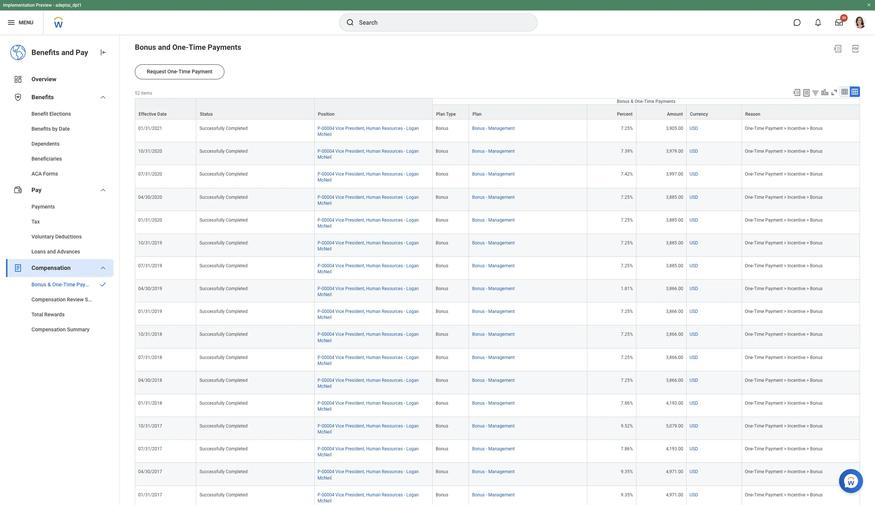 Task type: locate. For each thing, give the bounding box(es) containing it.
1 horizontal spatial pay
[[76, 48, 88, 57]]

17 completed from the top
[[226, 493, 248, 498]]

12 00004 from the top
[[322, 378, 335, 384]]

&
[[631, 99, 634, 104], [48, 282, 51, 288]]

0 horizontal spatial date
[[59, 126, 70, 132]]

resources for 01/31/2019
[[382, 309, 403, 315]]

usd
[[690, 126, 699, 131], [690, 149, 699, 154], [690, 172, 699, 177], [690, 195, 699, 200], [690, 218, 699, 223], [690, 241, 699, 246], [690, 264, 699, 269], [690, 287, 699, 292], [690, 309, 699, 315], [690, 332, 699, 338], [690, 355, 699, 361], [690, 378, 699, 384], [690, 401, 699, 406], [690, 424, 699, 429], [690, 447, 699, 452], [690, 470, 699, 475], [690, 493, 699, 498]]

payments inside bonus & one-time payments link
[[77, 282, 100, 288]]

aca
[[31, 171, 42, 177]]

04/30/2018
[[138, 378, 162, 384]]

1 vertical spatial &
[[48, 282, 51, 288]]

president, for 01/31/2018
[[346, 401, 365, 406]]

export to excel image left export to worksheets image
[[793, 88, 802, 97]]

6 usd from the top
[[690, 241, 699, 246]]

9 00004 from the top
[[322, 309, 335, 315]]

2 vertical spatial compensation
[[31, 327, 66, 333]]

p-00004 vice president, human resources - logan mcneil link for 01/31/2020
[[318, 216, 419, 229]]

and up request
[[158, 43, 171, 52]]

one-time payment > incentive > bonus element for 01/31/2017
[[746, 491, 824, 498]]

p-00004 vice president, human resources - logan mcneil link
[[318, 125, 419, 137], [318, 147, 419, 160], [318, 170, 419, 183], [318, 193, 419, 206], [318, 216, 419, 229], [318, 239, 419, 252], [318, 262, 419, 275], [318, 285, 419, 298], [318, 308, 419, 321], [318, 331, 419, 344], [318, 354, 419, 367], [318, 377, 419, 390], [318, 400, 419, 412], [318, 423, 419, 435], [318, 446, 419, 458], [318, 469, 419, 481], [318, 491, 419, 504]]

1 vertical spatial chevron down small image
[[99, 186, 108, 195]]

0 vertical spatial 4,193.00
[[667, 401, 684, 406]]

mcneil for 10/31/2019
[[318, 247, 332, 252]]

row containing 01/31/2021
[[135, 120, 861, 143]]

13 p-00004 vice president, human resources - logan mcneil from the top
[[318, 401, 419, 412]]

row containing 10/31/2018
[[135, 326, 861, 349]]

1 vertical spatial benefits
[[31, 94, 54, 101]]

1 horizontal spatial &
[[631, 99, 634, 104]]

1 vertical spatial 9.35%
[[622, 493, 634, 498]]

5 resources from the top
[[382, 218, 403, 223]]

7.25% for 01/31/2021
[[622, 126, 634, 131]]

benefits by date link
[[6, 121, 114, 136]]

compensation inside dropdown button
[[31, 265, 71, 272]]

19 row from the top
[[135, 487, 861, 506]]

& up compensation review statement link
[[48, 282, 51, 288]]

bonus - management link for 01/31/2017
[[473, 491, 515, 498]]

0 vertical spatial &
[[631, 99, 634, 104]]

overview link
[[6, 70, 114, 88]]

payment
[[192, 69, 213, 75], [766, 126, 784, 131], [766, 149, 784, 154], [766, 172, 784, 177], [766, 195, 784, 200], [766, 218, 784, 223], [766, 241, 784, 246], [766, 264, 784, 269], [766, 287, 784, 292], [766, 309, 784, 315], [766, 332, 784, 338], [766, 355, 784, 361], [766, 378, 784, 384], [766, 401, 784, 406], [766, 424, 784, 429], [766, 447, 784, 452], [766, 470, 784, 475], [766, 493, 784, 498]]

17 bonus - management from the top
[[473, 493, 515, 498]]

one-time payment > incentive > bonus element for 01/31/2021
[[746, 125, 824, 131]]

15 p-00004 vice president, human resources - logan mcneil link from the top
[[318, 446, 419, 458]]

chevron down small image
[[99, 93, 108, 102], [99, 186, 108, 195]]

9 usd link from the top
[[690, 308, 699, 315]]

president, for 07/31/2020
[[346, 172, 365, 177]]

and right the loans
[[47, 249, 56, 255]]

row containing 01/31/2018
[[135, 395, 861, 418]]

p- for 07/31/2019
[[318, 264, 322, 269]]

3 management from the top
[[489, 172, 515, 177]]

compensation element
[[6, 277, 114, 337]]

14 usd link from the top
[[690, 423, 699, 429]]

p-00004 vice president, human resources - logan mcneil for 10/31/2018
[[318, 332, 419, 344]]

5 successfully from the top
[[200, 218, 225, 223]]

13 00004 from the top
[[322, 401, 335, 406]]

00004
[[322, 126, 335, 131], [322, 149, 335, 154], [322, 172, 335, 177], [322, 195, 335, 200], [322, 218, 335, 223], [322, 241, 335, 246], [322, 264, 335, 269], [322, 287, 335, 292], [322, 309, 335, 315], [322, 332, 335, 338], [322, 355, 335, 361], [322, 378, 335, 384], [322, 401, 335, 406], [322, 424, 335, 429], [322, 447, 335, 452], [322, 470, 335, 475], [322, 493, 335, 498]]

3,885.00 for 01/31/2020
[[667, 218, 684, 223]]

12 logan from the top
[[407, 378, 419, 384]]

3 row from the top
[[135, 120, 861, 143]]

14 bonus - management link from the top
[[473, 423, 515, 429]]

0 vertical spatial compensation
[[31, 265, 71, 272]]

0 horizontal spatial plan
[[437, 112, 446, 117]]

0 vertical spatial export to excel image
[[834, 44, 843, 53]]

1 4,193.00 from the top
[[667, 401, 684, 406]]

pay element
[[6, 199, 114, 259]]

2 vertical spatial benefits
[[31, 126, 51, 132]]

aca forms
[[31, 171, 58, 177]]

1 compensation from the top
[[31, 265, 71, 272]]

3 p- from the top
[[318, 172, 322, 177]]

0 horizontal spatial export to excel image
[[793, 88, 802, 97]]

6 president, from the top
[[346, 241, 365, 246]]

10 usd from the top
[[690, 332, 699, 338]]

00004 for 07/31/2019
[[322, 264, 335, 269]]

2 4,971.00 from the top
[[667, 493, 684, 498]]

& inside popup button
[[631, 99, 634, 104]]

president, for 01/31/2021
[[346, 126, 365, 131]]

bonus - management link for 04/30/2018
[[473, 377, 515, 384]]

7.25% for 04/30/2020
[[622, 195, 634, 200]]

bonus - management link for 04/30/2020
[[473, 193, 515, 200]]

14 p- from the top
[[318, 424, 322, 429]]

p-00004 vice president, human resources - logan mcneil for 04/30/2017
[[318, 470, 419, 481]]

5 management from the top
[[489, 218, 515, 223]]

5 p-00004 vice president, human resources - logan mcneil from the top
[[318, 218, 419, 229]]

chevron down small image inside pay dropdown button
[[99, 186, 108, 195]]

human for 07/31/2019
[[367, 264, 381, 269]]

13 completed from the top
[[226, 401, 248, 406]]

bonus & one-time payments
[[617, 99, 676, 104], [31, 282, 100, 288]]

1 horizontal spatial plan
[[473, 112, 482, 117]]

rewards
[[44, 312, 65, 318]]

& inside compensation element
[[48, 282, 51, 288]]

1 usd link from the top
[[690, 125, 699, 131]]

0 horizontal spatial &
[[48, 282, 51, 288]]

vice for 07/31/2020
[[336, 172, 344, 177]]

7.86%
[[622, 401, 634, 406], [622, 447, 634, 452]]

p-00004 vice president, human resources - logan mcneil link for 04/30/2017
[[318, 469, 419, 481]]

2 chevron down small image from the top
[[99, 186, 108, 195]]

9 bonus - management from the top
[[473, 309, 515, 315]]

bonus - management
[[473, 126, 515, 131], [473, 149, 515, 154], [473, 172, 515, 177], [473, 195, 515, 200], [473, 218, 515, 223], [473, 241, 515, 246], [473, 264, 515, 269], [473, 287, 515, 292], [473, 309, 515, 315], [473, 332, 515, 338], [473, 355, 515, 361], [473, 378, 515, 384], [473, 401, 515, 406], [473, 424, 515, 429], [473, 447, 515, 452], [473, 470, 515, 475], [473, 493, 515, 498]]

01/31/2019
[[138, 309, 162, 315]]

compensation for compensation summary
[[31, 327, 66, 333]]

15 vice from the top
[[336, 447, 344, 452]]

3 completed from the top
[[226, 172, 248, 177]]

14 president, from the top
[[346, 424, 365, 429]]

9 human from the top
[[367, 309, 381, 315]]

successfully completed for 10/31/2019
[[200, 241, 248, 246]]

export to excel image left view printable version (pdf) image
[[834, 44, 843, 53]]

4,193.00 down 5,079.00
[[667, 447, 684, 452]]

by
[[52, 126, 58, 132]]

5 human from the top
[[367, 218, 381, 223]]

row containing 04/30/2017
[[135, 464, 861, 487]]

bonus - management link for 01/31/2018
[[473, 400, 515, 406]]

dashboard image
[[13, 75, 22, 84]]

00004 for 07/31/2020
[[322, 172, 335, 177]]

profile logan mcneil image
[[855, 16, 867, 30]]

benefits up benefit on the left
[[31, 94, 54, 101]]

time inside "button"
[[179, 69, 191, 75]]

5 vice from the top
[[336, 218, 344, 223]]

16 management from the top
[[489, 470, 515, 475]]

1 vice from the top
[[336, 126, 344, 131]]

pay button
[[6, 181, 114, 199]]

vice for 04/30/2018
[[336, 378, 344, 384]]

expand/collapse chart image
[[822, 88, 830, 97]]

14 management from the top
[[489, 424, 515, 429]]

row containing bonus & one-time payments
[[135, 98, 861, 120]]

p- for 01/31/2021
[[318, 126, 322, 131]]

plan right type
[[473, 112, 482, 117]]

usd link for 07/31/2018
[[690, 354, 699, 361]]

bonus & one-time payments up compensation review statement
[[31, 282, 100, 288]]

compensation down total rewards
[[31, 327, 66, 333]]

benefits up overview
[[31, 48, 60, 57]]

3,997.00
[[667, 172, 684, 177]]

1 horizontal spatial and
[[61, 48, 74, 57]]

loans
[[31, 249, 46, 255]]

-
[[53, 3, 54, 8], [404, 126, 406, 131], [486, 126, 488, 131], [404, 149, 406, 154], [486, 149, 488, 154], [404, 172, 406, 177], [486, 172, 488, 177], [404, 195, 406, 200], [486, 195, 488, 200], [404, 218, 406, 223], [486, 218, 488, 223], [404, 241, 406, 246], [486, 241, 488, 246], [404, 264, 406, 269], [486, 264, 488, 269], [404, 287, 406, 292], [486, 287, 488, 292], [404, 309, 406, 315], [486, 309, 488, 315], [404, 332, 406, 338], [486, 332, 488, 338], [404, 355, 406, 361], [486, 355, 488, 361], [404, 378, 406, 384], [486, 378, 488, 384], [404, 401, 406, 406], [486, 401, 488, 406], [404, 424, 406, 429], [486, 424, 488, 429], [404, 447, 406, 452], [486, 447, 488, 452], [404, 470, 406, 475], [486, 470, 488, 475], [404, 493, 406, 498], [486, 493, 488, 498]]

successfully for 04/30/2019
[[200, 287, 225, 292]]

payment inside request one-time payment "button"
[[192, 69, 213, 75]]

5 logan from the top
[[407, 218, 419, 223]]

benefits element
[[6, 106, 114, 181]]

2 4,193.00 from the top
[[667, 447, 684, 452]]

3,866.00
[[667, 287, 684, 292], [667, 309, 684, 315], [667, 332, 684, 338], [667, 355, 684, 361], [667, 378, 684, 384]]

7 president, from the top
[[346, 264, 365, 269]]

30 button
[[832, 14, 849, 31]]

1 vertical spatial pay
[[31, 187, 42, 194]]

p-00004 vice president, human resources - logan mcneil for 10/31/2020
[[318, 149, 419, 160]]

15 usd from the top
[[690, 447, 699, 452]]

benefits inside dropdown button
[[31, 94, 54, 101]]

3,905.00
[[667, 126, 684, 131]]

11 usd from the top
[[690, 355, 699, 361]]

12 management from the top
[[489, 378, 515, 384]]

compensation summary
[[31, 327, 90, 333]]

1 resources from the top
[[382, 126, 403, 131]]

1 vertical spatial 4,193.00
[[667, 447, 684, 452]]

17 incentive from the top
[[788, 493, 806, 498]]

1 vertical spatial bonus & one-time payments
[[31, 282, 100, 288]]

p-00004 vice president, human resources - logan mcneil for 10/31/2017
[[318, 424, 419, 435]]

52 items
[[135, 91, 152, 96]]

15 president, from the top
[[346, 447, 365, 452]]

16 vice from the top
[[336, 470, 344, 475]]

chevron down small image inside benefits dropdown button
[[99, 93, 108, 102]]

benefits by date
[[31, 126, 70, 132]]

and up overview link
[[61, 48, 74, 57]]

14 successfully completed from the top
[[200, 424, 248, 429]]

bonus - management for 04/30/2020
[[473, 195, 515, 200]]

row containing plan type
[[135, 105, 861, 120]]

0 vertical spatial 7.86%
[[622, 401, 634, 406]]

elections
[[49, 111, 71, 117]]

one-time payment > incentive > bonus for 04/30/2020
[[746, 195, 824, 200]]

compensation up total rewards
[[31, 297, 66, 303]]

1 human from the top
[[367, 126, 381, 131]]

10 successfully from the top
[[200, 332, 225, 338]]

1 7.25% from the top
[[622, 126, 634, 131]]

p-00004 vice president, human resources - logan mcneil for 07/31/2018
[[318, 355, 419, 367]]

1 9.35% from the top
[[622, 470, 634, 475]]

one- inside compensation element
[[52, 282, 63, 288]]

1 vertical spatial 4,971.00
[[667, 493, 684, 498]]

1 vertical spatial 7.86%
[[622, 447, 634, 452]]

management for 10/31/2017
[[489, 424, 515, 429]]

dependents link
[[6, 136, 114, 151]]

and for benefits
[[61, 48, 74, 57]]

9 resources from the top
[[382, 309, 403, 315]]

11 human from the top
[[367, 355, 381, 361]]

one- inside popup button
[[635, 99, 645, 104]]

benefits
[[31, 48, 60, 57], [31, 94, 54, 101], [31, 126, 51, 132]]

bonus - management link for 07/31/2020
[[473, 170, 515, 177]]

17 one-time payment > incentive > bonus element from the top
[[746, 491, 824, 498]]

completed
[[226, 126, 248, 131], [226, 149, 248, 154], [226, 172, 248, 177], [226, 195, 248, 200], [226, 218, 248, 223], [226, 241, 248, 246], [226, 264, 248, 269], [226, 287, 248, 292], [226, 309, 248, 315], [226, 332, 248, 338], [226, 355, 248, 361], [226, 378, 248, 384], [226, 401, 248, 406], [226, 424, 248, 429], [226, 447, 248, 452], [226, 470, 248, 475], [226, 493, 248, 498]]

>
[[785, 126, 787, 131], [807, 126, 810, 131], [785, 149, 787, 154], [807, 149, 810, 154], [785, 172, 787, 177], [807, 172, 810, 177], [785, 195, 787, 200], [807, 195, 810, 200], [785, 218, 787, 223], [807, 218, 810, 223], [785, 241, 787, 246], [807, 241, 810, 246], [785, 264, 787, 269], [807, 264, 810, 269], [785, 287, 787, 292], [807, 287, 810, 292], [785, 309, 787, 315], [807, 309, 810, 315], [785, 332, 787, 338], [807, 332, 810, 338], [785, 355, 787, 361], [807, 355, 810, 361], [785, 378, 787, 384], [807, 378, 810, 384], [785, 401, 787, 406], [807, 401, 810, 406], [785, 424, 787, 429], [807, 424, 810, 429], [785, 447, 787, 452], [807, 447, 810, 452], [785, 470, 787, 475], [807, 470, 810, 475], [785, 493, 787, 498], [807, 493, 810, 498]]

07/31/2020
[[138, 172, 162, 177]]

successfully completed for 01/31/2020
[[200, 218, 248, 223]]

logan for 01/31/2020
[[407, 218, 419, 223]]

successfully completed for 07/31/2017
[[200, 447, 248, 452]]

compensation down loans and advances
[[31, 265, 71, 272]]

15 completed from the top
[[226, 447, 248, 452]]

0 vertical spatial 9.35%
[[622, 470, 634, 475]]

human for 10/31/2020
[[367, 149, 381, 154]]

document alt image
[[13, 264, 22, 273]]

4,193.00 up 5,079.00
[[667, 401, 684, 406]]

16 usd link from the top
[[690, 469, 699, 475]]

& up 'percent'
[[631, 99, 634, 104]]

8 resources from the top
[[382, 287, 403, 292]]

one-time payment > incentive > bonus element for 04/30/2018
[[746, 377, 824, 384]]

5 usd link from the top
[[690, 216, 699, 223]]

incentive for 10/31/2019
[[788, 241, 806, 246]]

3 bonus - management from the top
[[473, 172, 515, 177]]

loans and advances link
[[6, 244, 114, 259]]

1 vertical spatial compensation
[[31, 297, 66, 303]]

toolbar
[[790, 87, 861, 98]]

15 bonus - management from the top
[[473, 447, 515, 452]]

amount button
[[637, 105, 687, 119]]

11 resources from the top
[[382, 355, 403, 361]]

9.52%
[[622, 424, 634, 429]]

01/31/2018
[[138, 401, 162, 406]]

2 one-time payment > incentive > bonus element from the top
[[746, 147, 824, 154]]

10 p-00004 vice president, human resources - logan mcneil from the top
[[318, 332, 419, 344]]

mcneil for 04/30/2017
[[318, 476, 332, 481]]

human for 01/31/2019
[[367, 309, 381, 315]]

resources
[[382, 126, 403, 131], [382, 149, 403, 154], [382, 172, 403, 177], [382, 195, 403, 200], [382, 218, 403, 223], [382, 241, 403, 246], [382, 264, 403, 269], [382, 287, 403, 292], [382, 309, 403, 315], [382, 332, 403, 338], [382, 355, 403, 361], [382, 378, 403, 384], [382, 401, 403, 406], [382, 424, 403, 429], [382, 447, 403, 452], [382, 470, 403, 475], [382, 493, 403, 498]]

management for 07/31/2019
[[489, 264, 515, 269]]

tax
[[31, 219, 40, 225]]

p-00004 vice president, human resources - logan mcneil
[[318, 126, 419, 137], [318, 149, 419, 160], [318, 172, 419, 183], [318, 195, 419, 206], [318, 218, 419, 229], [318, 241, 419, 252], [318, 264, 419, 275], [318, 287, 419, 298], [318, 309, 419, 321], [318, 332, 419, 344], [318, 355, 419, 367], [318, 378, 419, 390], [318, 401, 419, 412], [318, 424, 419, 435], [318, 447, 419, 458], [318, 470, 419, 481], [318, 493, 419, 504]]

mcneil for 04/30/2019
[[318, 293, 332, 298]]

4,193.00
[[667, 401, 684, 406], [667, 447, 684, 452]]

4 successfully from the top
[[200, 195, 225, 200]]

and inside pay element
[[47, 249, 56, 255]]

successfully completed for 10/31/2018
[[200, 332, 248, 338]]

4 usd link from the top
[[690, 193, 699, 200]]

1 vertical spatial date
[[59, 126, 70, 132]]

0 vertical spatial chevron down small image
[[99, 93, 108, 102]]

bonus inside popup button
[[617, 99, 630, 104]]

vice for 01/31/2018
[[336, 401, 344, 406]]

logan for 01/31/2021
[[407, 126, 419, 131]]

1 vertical spatial export to excel image
[[793, 88, 802, 97]]

percent button
[[588, 105, 637, 119]]

7.39%
[[622, 149, 634, 154]]

4 7.25% from the top
[[622, 241, 634, 246]]

4,971.00
[[667, 470, 684, 475], [667, 493, 684, 498]]

bonus & one-time payments inside popup button
[[617, 99, 676, 104]]

7.86% down 9.52%
[[622, 447, 634, 452]]

7 00004 from the top
[[322, 264, 335, 269]]

0 vertical spatial pay
[[76, 48, 88, 57]]

bonus & one-time payments inside compensation element
[[31, 282, 100, 288]]

usd link for 07/31/2019
[[690, 262, 699, 269]]

1 horizontal spatial export to excel image
[[834, 44, 843, 53]]

check image
[[99, 281, 108, 289]]

time
[[189, 43, 206, 52], [179, 69, 191, 75], [645, 99, 655, 104], [755, 126, 765, 131], [755, 149, 765, 154], [755, 172, 765, 177], [755, 195, 765, 200], [755, 218, 765, 223], [755, 241, 765, 246], [755, 264, 765, 269], [63, 282, 75, 288], [755, 287, 765, 292], [755, 309, 765, 315], [755, 332, 765, 338], [755, 355, 765, 361], [755, 378, 765, 384], [755, 401, 765, 406], [755, 424, 765, 429], [755, 447, 765, 452], [755, 470, 765, 475], [755, 493, 765, 498]]

usd link for 10/31/2020
[[690, 147, 699, 154]]

1 bonus - management from the top
[[473, 126, 515, 131]]

vice for 01/31/2017
[[336, 493, 344, 498]]

0 horizontal spatial and
[[47, 249, 56, 255]]

00004 for 01/31/2019
[[322, 309, 335, 315]]

row containing 07/31/2020
[[135, 166, 861, 188]]

pay inside benefits and pay 'element'
[[76, 48, 88, 57]]

and for bonus
[[158, 43, 171, 52]]

pay down aca
[[31, 187, 42, 194]]

advances
[[57, 249, 80, 255]]

00004 for 04/30/2018
[[322, 378, 335, 384]]

bonus & one-time payments for bonus & one-time payments link
[[31, 282, 100, 288]]

row containing 07/31/2017
[[135, 441, 861, 464]]

bonus & one-time payments up amount "popup button"
[[617, 99, 676, 104]]

1 benefits from the top
[[31, 48, 60, 57]]

p-00004 vice president, human resources - logan mcneil link for 07/31/2017
[[318, 446, 419, 458]]

compensation
[[31, 265, 71, 272], [31, 297, 66, 303], [31, 327, 66, 333]]

president,
[[346, 126, 365, 131], [346, 149, 365, 154], [346, 172, 365, 177], [346, 195, 365, 200], [346, 218, 365, 223], [346, 241, 365, 246], [346, 264, 365, 269], [346, 287, 365, 292], [346, 309, 365, 315], [346, 332, 365, 338], [346, 355, 365, 361], [346, 378, 365, 384], [346, 401, 365, 406], [346, 424, 365, 429], [346, 447, 365, 452], [346, 470, 365, 475], [346, 493, 365, 498]]

1 one-time payment > incentive > bonus element from the top
[[746, 125, 824, 131]]

11 vice from the top
[[336, 355, 344, 361]]

request one-time payment button
[[135, 64, 225, 79]]

completed for 07/31/2020
[[226, 172, 248, 177]]

1 president, from the top
[[346, 126, 365, 131]]

payment for 07/31/2019
[[766, 264, 784, 269]]

bonus inside compensation element
[[31, 282, 46, 288]]

pay left transformation import 'image'
[[76, 48, 88, 57]]

human
[[367, 126, 381, 131], [367, 149, 381, 154], [367, 172, 381, 177], [367, 195, 381, 200], [367, 218, 381, 223], [367, 241, 381, 246], [367, 264, 381, 269], [367, 287, 381, 292], [367, 309, 381, 315], [367, 332, 381, 338], [367, 355, 381, 361], [367, 378, 381, 384], [367, 401, 381, 406], [367, 424, 381, 429], [367, 447, 381, 452], [367, 470, 381, 475], [367, 493, 381, 498]]

3 vice from the top
[[336, 172, 344, 177]]

successfully completed for 01/31/2019
[[200, 309, 248, 315]]

payments inside bonus & one-time payments popup button
[[656, 99, 676, 104]]

p- for 04/30/2020
[[318, 195, 322, 200]]

date right by
[[59, 126, 70, 132]]

date right 'effective'
[[158, 112, 167, 117]]

00004 for 10/31/2017
[[322, 424, 335, 429]]

17 vice from the top
[[336, 493, 344, 498]]

2 completed from the top
[[226, 149, 248, 154]]

0 vertical spatial benefits
[[31, 48, 60, 57]]

president, for 07/31/2018
[[346, 355, 365, 361]]

row containing 01/31/2019
[[135, 303, 861, 326]]

1 horizontal spatial date
[[158, 112, 167, 117]]

effective date button
[[135, 99, 196, 119]]

4 bonus - management link from the top
[[473, 193, 515, 200]]

1.81%
[[622, 287, 634, 292]]

one-time payment > incentive > bonus
[[746, 126, 824, 131], [746, 149, 824, 154], [746, 172, 824, 177], [746, 195, 824, 200], [746, 218, 824, 223], [746, 241, 824, 246], [746, 264, 824, 269], [746, 287, 824, 292], [746, 309, 824, 315], [746, 332, 824, 338], [746, 355, 824, 361], [746, 378, 824, 384], [746, 401, 824, 406], [746, 424, 824, 429], [746, 447, 824, 452], [746, 470, 824, 475], [746, 493, 824, 498]]

payment for 10/31/2019
[[766, 241, 784, 246]]

export to excel image
[[834, 44, 843, 53], [793, 88, 802, 97]]

0 vertical spatial date
[[158, 112, 167, 117]]

vice for 01/31/2019
[[336, 309, 344, 315]]

successfully completed for 01/31/2021
[[200, 126, 248, 131]]

payments
[[208, 43, 242, 52], [656, 99, 676, 104], [31, 204, 55, 210], [77, 282, 100, 288]]

one-time payment > incentive > bonus element
[[746, 125, 824, 131], [746, 147, 824, 154], [746, 170, 824, 177], [746, 193, 824, 200], [746, 216, 824, 223], [746, 239, 824, 246], [746, 262, 824, 269], [746, 285, 824, 292], [746, 308, 824, 315], [746, 331, 824, 338], [746, 354, 824, 361], [746, 377, 824, 384], [746, 400, 824, 406], [746, 423, 824, 429], [746, 446, 824, 452], [746, 469, 824, 475], [746, 491, 824, 498]]

bonus - management link for 07/31/2019
[[473, 262, 515, 269]]

p- for 07/31/2018
[[318, 355, 322, 361]]

2 resources from the top
[[382, 149, 403, 154]]

4 successfully completed from the top
[[200, 195, 248, 200]]

management for 10/31/2019
[[489, 241, 515, 246]]

0 horizontal spatial pay
[[31, 187, 42, 194]]

1 horizontal spatial bonus & one-time payments
[[617, 99, 676, 104]]

completed for 01/31/2021
[[226, 126, 248, 131]]

president, for 10/31/2017
[[346, 424, 365, 429]]

16 successfully from the top
[[200, 470, 225, 475]]

incentive
[[788, 126, 806, 131], [788, 149, 806, 154], [788, 172, 806, 177], [788, 195, 806, 200], [788, 218, 806, 223], [788, 241, 806, 246], [788, 264, 806, 269], [788, 287, 806, 292], [788, 309, 806, 315], [788, 332, 806, 338], [788, 355, 806, 361], [788, 378, 806, 384], [788, 401, 806, 406], [788, 424, 806, 429], [788, 447, 806, 452], [788, 470, 806, 475], [788, 493, 806, 498]]

8 completed from the top
[[226, 287, 248, 292]]

4 vice from the top
[[336, 195, 344, 200]]

fullscreen image
[[831, 88, 839, 97]]

and inside 'element'
[[61, 48, 74, 57]]

inbox large image
[[836, 19, 844, 26]]

bonus - management link for 01/31/2020
[[473, 216, 515, 223]]

1 management from the top
[[489, 126, 515, 131]]

logan for 10/31/2020
[[407, 149, 419, 154]]

plan left type
[[437, 112, 446, 117]]

2 horizontal spatial and
[[158, 43, 171, 52]]

7.25% for 10/31/2019
[[622, 241, 634, 246]]

11 one-time payment > incentive > bonus element from the top
[[746, 354, 824, 361]]

bonus - management link for 04/30/2017
[[473, 469, 515, 475]]

management for 04/30/2018
[[489, 378, 515, 384]]

7.25% for 07/31/2018
[[622, 355, 634, 361]]

mcneil for 07/31/2020
[[318, 178, 332, 183]]

8 logan from the top
[[407, 287, 419, 292]]

reason button
[[743, 105, 861, 119]]

14 row from the top
[[135, 372, 861, 395]]

row containing 07/31/2019
[[135, 257, 861, 280]]

search image
[[346, 18, 355, 27]]

0 vertical spatial bonus & one-time payments
[[617, 99, 676, 104]]

13 p-00004 vice president, human resources - logan mcneil link from the top
[[318, 400, 419, 412]]

position button
[[315, 99, 433, 119]]

usd link for 01/31/2017
[[690, 491, 699, 498]]

6 00004 from the top
[[322, 241, 335, 246]]

7.86% up 9.52%
[[622, 401, 634, 406]]

10 p- from the top
[[318, 332, 322, 338]]

row
[[135, 98, 861, 120], [135, 105, 861, 120], [135, 120, 861, 143], [135, 143, 861, 166], [135, 166, 861, 188], [135, 188, 861, 211], [135, 211, 861, 234], [135, 234, 861, 257], [135, 257, 861, 280], [135, 280, 861, 303], [135, 303, 861, 326], [135, 326, 861, 349], [135, 349, 861, 372], [135, 372, 861, 395], [135, 395, 861, 418], [135, 418, 861, 441], [135, 441, 861, 464], [135, 464, 861, 487], [135, 487, 861, 506]]

vice for 07/31/2017
[[336, 447, 344, 452]]

date
[[158, 112, 167, 117], [59, 126, 70, 132]]

0 horizontal spatial bonus & one-time payments
[[31, 282, 100, 288]]

16 p-00004 vice president, human resources - logan mcneil link from the top
[[318, 469, 419, 481]]

3 mcneil from the top
[[318, 178, 332, 183]]

management
[[489, 126, 515, 131], [489, 149, 515, 154], [489, 172, 515, 177], [489, 195, 515, 200], [489, 218, 515, 223], [489, 241, 515, 246], [489, 264, 515, 269], [489, 287, 515, 292], [489, 309, 515, 315], [489, 332, 515, 338], [489, 355, 515, 361], [489, 378, 515, 384], [489, 401, 515, 406], [489, 424, 515, 429], [489, 447, 515, 452], [489, 470, 515, 475], [489, 493, 515, 498]]

4 completed from the top
[[226, 195, 248, 200]]

10/31/2020
[[138, 149, 162, 154]]

bonus - management for 04/30/2019
[[473, 287, 515, 292]]

one-time payment > incentive > bonus for 01/31/2018
[[746, 401, 824, 406]]

successfully completed for 07/31/2018
[[200, 355, 248, 361]]

11 president, from the top
[[346, 355, 365, 361]]

payments link
[[6, 199, 114, 214]]

bonus - management for 10/31/2020
[[473, 149, 515, 154]]

p-
[[318, 126, 322, 131], [318, 149, 322, 154], [318, 172, 322, 177], [318, 195, 322, 200], [318, 218, 322, 223], [318, 241, 322, 246], [318, 264, 322, 269], [318, 287, 322, 292], [318, 309, 322, 315], [318, 332, 322, 338], [318, 355, 322, 361], [318, 378, 322, 384], [318, 401, 322, 406], [318, 424, 322, 429], [318, 447, 322, 452], [318, 470, 322, 475], [318, 493, 322, 498]]

14 successfully from the top
[[200, 424, 225, 429]]

benefits inside 'element'
[[31, 48, 60, 57]]

bonus - management link
[[473, 125, 515, 131], [473, 147, 515, 154], [473, 170, 515, 177], [473, 193, 515, 200], [473, 216, 515, 223], [473, 239, 515, 246], [473, 262, 515, 269], [473, 285, 515, 292], [473, 308, 515, 315], [473, 331, 515, 338], [473, 354, 515, 361], [473, 377, 515, 384], [473, 400, 515, 406], [473, 423, 515, 429], [473, 446, 515, 452], [473, 469, 515, 475], [473, 491, 515, 498]]

Search Workday  search field
[[359, 14, 522, 31]]

benefits left by
[[31, 126, 51, 132]]

9.35%
[[622, 470, 634, 475], [622, 493, 634, 498]]

vice
[[336, 126, 344, 131], [336, 149, 344, 154], [336, 172, 344, 177], [336, 195, 344, 200], [336, 218, 344, 223], [336, 241, 344, 246], [336, 264, 344, 269], [336, 287, 344, 292], [336, 309, 344, 315], [336, 332, 344, 338], [336, 355, 344, 361], [336, 378, 344, 384], [336, 401, 344, 406], [336, 424, 344, 429], [336, 447, 344, 452], [336, 470, 344, 475], [336, 493, 344, 498]]

3 benefits from the top
[[31, 126, 51, 132]]

menu
[[19, 19, 33, 25]]

7.25% for 01/31/2020
[[622, 218, 634, 223]]

2 7.25% from the top
[[622, 195, 634, 200]]

01/31/2017
[[138, 493, 162, 498]]

row containing 10/31/2019
[[135, 234, 861, 257]]

beneficiaries
[[31, 156, 62, 162]]

30
[[843, 16, 847, 20]]

0 vertical spatial 4,971.00
[[667, 470, 684, 475]]

usd for 07/31/2019
[[690, 264, 699, 269]]

1 completed from the top
[[226, 126, 248, 131]]

beneficiaries link
[[6, 151, 114, 166]]

vice for 10/31/2019
[[336, 241, 344, 246]]

benefits and pay element
[[31, 47, 93, 58]]

successfully completed for 07/31/2020
[[200, 172, 248, 177]]

logan
[[407, 126, 419, 131], [407, 149, 419, 154], [407, 172, 419, 177], [407, 195, 419, 200], [407, 218, 419, 223], [407, 241, 419, 246], [407, 264, 419, 269], [407, 287, 419, 292], [407, 309, 419, 315], [407, 332, 419, 338], [407, 355, 419, 361], [407, 378, 419, 384], [407, 401, 419, 406], [407, 424, 419, 429], [407, 447, 419, 452], [407, 470, 419, 475], [407, 493, 419, 498]]



Task type: describe. For each thing, give the bounding box(es) containing it.
10 incentive from the top
[[788, 332, 806, 338]]

one-time payment > incentive > bonus element for 01/31/2019
[[746, 308, 824, 315]]

president, for 07/31/2017
[[346, 447, 365, 452]]

14 one-time payment > incentive > bonus from the top
[[746, 424, 824, 429]]

8 one-time payment > incentive > bonus element from the top
[[746, 285, 824, 292]]

date inside "benefits" element
[[59, 126, 70, 132]]

effective
[[139, 112, 156, 117]]

00004 for 10/31/2018
[[322, 332, 335, 338]]

benefit elections link
[[6, 106, 114, 121]]

adeptai_dpt1
[[56, 3, 82, 8]]

5,079.00
[[667, 424, 684, 429]]

p-00004 vice president, human resources - logan mcneil link for 10/31/2019
[[318, 239, 419, 252]]

07/31/2018
[[138, 355, 162, 361]]

payment for 01/31/2019
[[766, 309, 784, 315]]

11 bonus - management from the top
[[473, 355, 515, 361]]

voluntary deductions
[[31, 234, 82, 240]]

8 one-time payment > incentive > bonus from the top
[[746, 287, 824, 292]]

16 one-time payment > incentive > bonus from the top
[[746, 470, 824, 475]]

benefits and pay
[[31, 48, 88, 57]]

management for 10/31/2018
[[489, 332, 515, 338]]

benefit elections
[[31, 111, 71, 117]]

incentive for 07/31/2020
[[788, 172, 806, 177]]

navigation pane region
[[0, 34, 120, 506]]

currency
[[691, 112, 709, 117]]

president, for 04/30/2018
[[346, 378, 365, 384]]

human for 07/31/2020
[[367, 172, 381, 177]]

time inside popup button
[[645, 99, 655, 104]]

loans and advances
[[31, 249, 80, 255]]

dependents
[[31, 141, 60, 147]]

vice for 04/30/2017
[[336, 470, 344, 475]]

date inside popup button
[[158, 112, 167, 117]]

00004 for 01/31/2018
[[322, 401, 335, 406]]

vice for 10/31/2020
[[336, 149, 344, 154]]

preview
[[36, 3, 52, 8]]

row containing 01/31/2017
[[135, 487, 861, 506]]

benefits image
[[13, 93, 22, 102]]

one-time payment > incentive > bonus element for 01/31/2020
[[746, 216, 824, 223]]

p-00004 vice president, human resources - logan mcneil link for 04/30/2020
[[318, 193, 419, 206]]

total
[[31, 312, 43, 318]]

logan for 04/30/2017
[[407, 470, 419, 475]]

select to filter grid data image
[[812, 89, 820, 97]]

resources for 01/31/2020
[[382, 218, 403, 223]]

row containing 10/31/2017
[[135, 418, 861, 441]]

successfully for 07/31/2017
[[200, 447, 225, 452]]

07/31/2017
[[138, 447, 162, 452]]

management for 10/31/2020
[[489, 149, 515, 154]]

usd for 04/30/2018
[[690, 378, 699, 384]]

bonus and one-time payments
[[135, 43, 242, 52]]

usd link for 04/30/2017
[[690, 469, 699, 475]]

expand table image
[[852, 88, 859, 96]]

benefit
[[31, 111, 48, 117]]

president, for 10/31/2019
[[346, 241, 365, 246]]

vice for 07/31/2018
[[336, 355, 344, 361]]

request
[[147, 69, 166, 75]]

row containing 01/31/2020
[[135, 211, 861, 234]]

forms
[[43, 171, 58, 177]]

successfully for 04/30/2020
[[200, 195, 225, 200]]

resources for 10/31/2020
[[382, 149, 403, 154]]

effective date
[[139, 112, 167, 117]]

voluntary
[[31, 234, 54, 240]]

01/31/2020
[[138, 218, 162, 223]]

16 one-time payment > incentive > bonus element from the top
[[746, 469, 824, 475]]

00004 for 07/31/2018
[[322, 355, 335, 361]]

currency button
[[687, 105, 742, 119]]

7.42%
[[622, 172, 634, 177]]

justify image
[[7, 18, 16, 27]]

management for 01/31/2020
[[489, 218, 515, 223]]

10 one-time payment > incentive > bonus from the top
[[746, 332, 824, 338]]

usd for 01/31/2020
[[690, 218, 699, 223]]

p- for 10/31/2018
[[318, 332, 322, 338]]

04/30/2019
[[138, 287, 162, 292]]

reason
[[746, 112, 761, 117]]

usd link for 01/31/2018
[[690, 400, 699, 406]]

type
[[446, 112, 456, 117]]

row containing 10/31/2020
[[135, 143, 861, 166]]

compensation review statement
[[31, 297, 109, 303]]

mcneil for 10/31/2017
[[318, 430, 332, 435]]

p- for 10/31/2020
[[318, 149, 322, 154]]

11 management from the top
[[489, 355, 515, 361]]

04/30/2017
[[138, 470, 162, 475]]

resources for 04/30/2018
[[382, 378, 403, 384]]

p-00004 vice president, human resources - logan mcneil for 04/30/2018
[[318, 378, 419, 390]]

overview
[[31, 76, 56, 83]]

implementation preview -   adeptai_dpt1
[[3, 3, 82, 8]]

one-time payment > incentive > bonus element for 10/31/2020
[[746, 147, 824, 154]]

aca forms link
[[6, 166, 114, 181]]

7.25% for 04/30/2018
[[622, 378, 634, 384]]

00004 for 04/30/2020
[[322, 195, 335, 200]]

notifications large image
[[815, 19, 823, 26]]

mcneil for 04/30/2020
[[318, 201, 332, 206]]

time inside compensation element
[[63, 282, 75, 288]]

usd for 10/31/2018
[[690, 332, 699, 338]]

percent
[[618, 112, 633, 117]]

close environment banner image
[[868, 3, 872, 7]]

bonus - management for 07/31/2020
[[473, 172, 515, 177]]

total rewards link
[[6, 307, 114, 322]]

14 one-time payment > incentive > bonus element from the top
[[746, 423, 824, 429]]

incentive for 01/31/2017
[[788, 493, 806, 498]]

compensation review statement link
[[6, 292, 114, 307]]

52
[[135, 91, 140, 96]]

8 incentive from the top
[[788, 287, 806, 292]]

vice for 04/30/2019
[[336, 287, 344, 292]]

resources for 04/30/2019
[[382, 287, 403, 292]]

vice for 07/31/2019
[[336, 264, 344, 269]]

plan type
[[437, 112, 456, 117]]

completed for 10/31/2017
[[226, 424, 248, 429]]

row containing 04/30/2018
[[135, 372, 861, 395]]

payment for 01/31/2017
[[766, 493, 784, 498]]

menu banner
[[0, 0, 876, 34]]

p- for 07/31/2017
[[318, 447, 322, 452]]

one-time payment > incentive > bonus element for 01/31/2018
[[746, 400, 824, 406]]

total rewards
[[31, 312, 65, 318]]

president, for 01/31/2019
[[346, 309, 365, 315]]

items
[[141, 91, 152, 96]]

3,866.00 for 04/30/2019
[[667, 287, 684, 292]]

logan for 04/30/2019
[[407, 287, 419, 292]]

11 bonus - management link from the top
[[473, 354, 515, 361]]

10/31/2018
[[138, 332, 162, 338]]

request one-time payment
[[147, 69, 213, 75]]

export to worksheets image
[[803, 88, 812, 97]]

status
[[200, 112, 213, 117]]

review
[[67, 297, 84, 303]]

view printable version (pdf) image
[[852, 44, 861, 53]]

usd for 01/31/2017
[[690, 493, 699, 498]]

status button
[[197, 99, 315, 119]]

bonus & one-time payments link
[[6, 277, 114, 292]]

p-00004 vice president, human resources - logan mcneil for 01/31/2020
[[318, 218, 419, 229]]

deductions
[[55, 234, 82, 240]]

bonus - management link for 10/31/2017
[[473, 423, 515, 429]]

payment for 07/31/2018
[[766, 355, 784, 361]]

menu button
[[0, 10, 43, 34]]

president, for 04/30/2019
[[346, 287, 365, 292]]

14 incentive from the top
[[788, 424, 806, 429]]

- inside menu banner
[[53, 3, 54, 8]]

9.35% for 01/31/2017
[[622, 493, 634, 498]]

pay inside pay dropdown button
[[31, 187, 42, 194]]

one-time payment > incentive > bonus element for 10/31/2019
[[746, 239, 824, 246]]

16 incentive from the top
[[788, 470, 806, 475]]

7.25% for 01/31/2019
[[622, 309, 634, 315]]

table image
[[842, 88, 849, 96]]

usd link for 07/31/2020
[[690, 170, 699, 177]]

resources for 07/31/2019
[[382, 264, 403, 269]]

compensation summary link
[[6, 322, 114, 337]]

management for 01/31/2018
[[489, 401, 515, 406]]

10/31/2019
[[138, 241, 162, 246]]

human for 04/30/2020
[[367, 195, 381, 200]]

plan type button
[[433, 105, 469, 119]]

implementation
[[3, 3, 35, 8]]

10 one-time payment > incentive > bonus element from the top
[[746, 331, 824, 338]]

3,866.00 for 07/31/2018
[[667, 355, 684, 361]]

07/31/2019
[[138, 264, 162, 269]]

statement
[[85, 297, 109, 303]]

mcneil for 07/31/2017
[[318, 453, 332, 458]]

one-time payment > incentive > bonus element for 07/31/2018
[[746, 354, 824, 361]]

one-time payment > incentive > bonus for 07/31/2019
[[746, 264, 824, 269]]

plan for plan type
[[437, 112, 446, 117]]

completed for 04/30/2019
[[226, 287, 248, 292]]

row containing 04/30/2019
[[135, 280, 861, 303]]

transformation import image
[[99, 48, 108, 57]]

one- inside "button"
[[168, 69, 179, 75]]

position
[[318, 112, 335, 117]]

payment for 01/31/2020
[[766, 218, 784, 223]]

incentive for 04/30/2020
[[788, 195, 806, 200]]

row containing 07/31/2018
[[135, 349, 861, 372]]

plan button
[[470, 105, 588, 119]]

tax link
[[6, 214, 114, 229]]

chevron down small image
[[99, 264, 108, 273]]

mcneil for 01/31/2019
[[318, 316, 332, 321]]

10/31/2017
[[138, 424, 162, 429]]

human for 01/31/2021
[[367, 126, 381, 131]]

compensation button
[[6, 259, 114, 277]]

7.86% for 07/31/2017
[[622, 447, 634, 452]]

mcneil for 04/30/2018
[[318, 384, 332, 390]]

row containing 04/30/2020
[[135, 188, 861, 211]]

mcneil for 01/31/2020
[[318, 224, 332, 229]]

p-00004 vice president, human resources - logan mcneil for 07/31/2020
[[318, 172, 419, 183]]

successfully completed for 10/31/2020
[[200, 149, 248, 154]]

amount
[[668, 112, 684, 117]]

payment for 01/31/2021
[[766, 126, 784, 131]]

successfully for 10/31/2020
[[200, 149, 225, 154]]

human for 01/31/2017
[[367, 493, 381, 498]]

task pay image
[[13, 186, 22, 195]]

summary
[[67, 327, 90, 333]]

p-00004 vice president, human resources - logan mcneil link for 07/31/2020
[[318, 170, 419, 183]]

incentive for 01/31/2021
[[788, 126, 806, 131]]

7.86% for 01/31/2018
[[622, 401, 634, 406]]

3,979.00
[[667, 149, 684, 154]]

bonus - management link for 10/31/2018
[[473, 331, 515, 338]]

bonus & one-time payments button
[[433, 99, 861, 105]]

01/31/2021
[[138, 126, 162, 131]]

management for 04/30/2019
[[489, 287, 515, 292]]

payments inside payments link
[[31, 204, 55, 210]]

benefits button
[[6, 88, 114, 106]]

logan for 07/31/2019
[[407, 264, 419, 269]]



Task type: vqa. For each thing, say whether or not it's contained in the screenshot.
13th THE P- from the bottom of the page
yes



